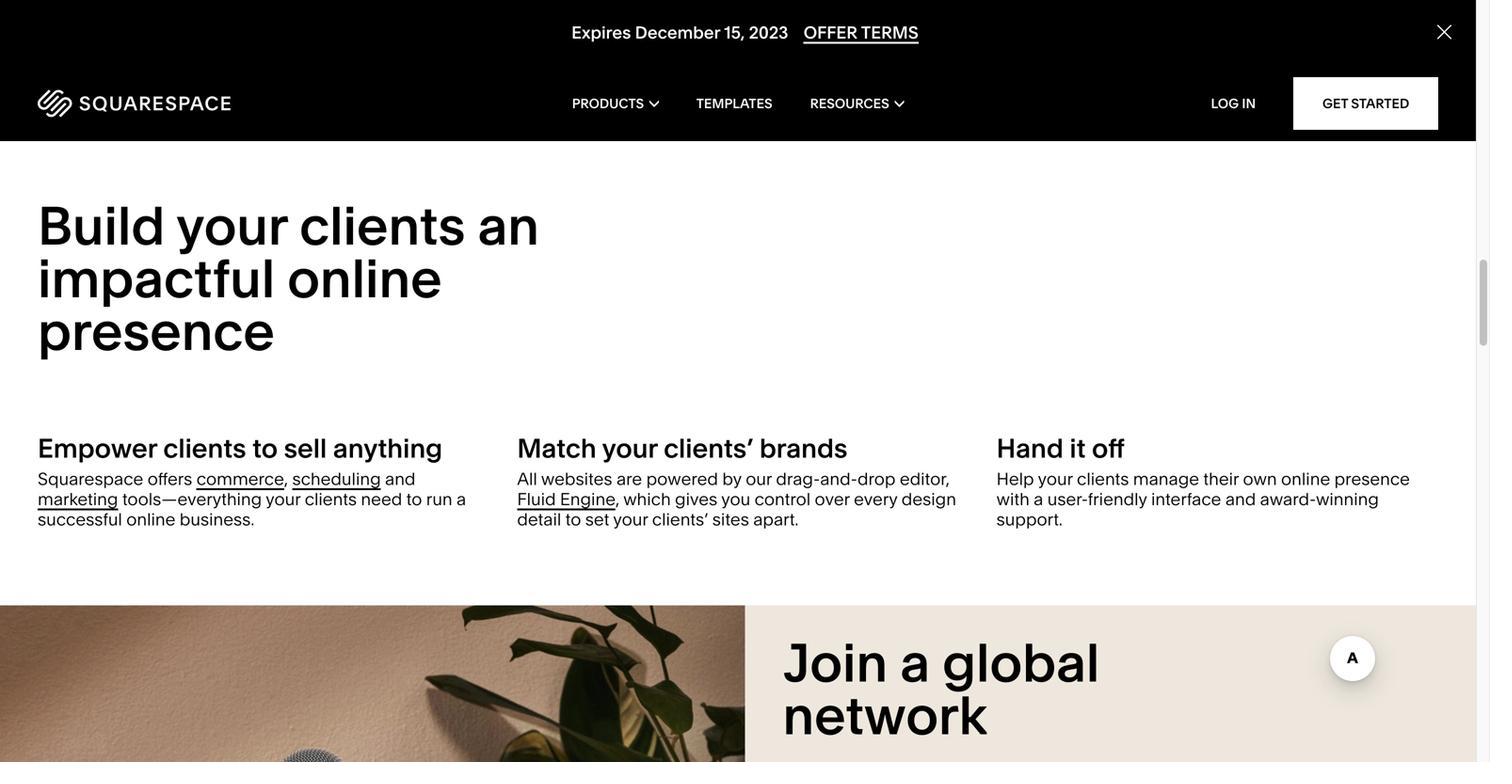Task type: describe. For each thing, give the bounding box(es) containing it.
clients inside hand it off help your clients manage their own online presence with a user-friendly interface and award-winning support.
[[1077, 469, 1129, 490]]

every
[[854, 489, 898, 510]]

products button
[[572, 66, 659, 141]]

started
[[1351, 96, 1410, 112]]

control
[[755, 489, 811, 510]]

need
[[361, 489, 402, 510]]

your for match your clients' brands
[[602, 433, 658, 465]]

apart.
[[753, 510, 799, 530]]

offers
[[148, 469, 192, 490]]

scheduling link
[[292, 469, 381, 491]]

friendly
[[1088, 489, 1147, 510]]

online inside tools—everything your clients need to run a successful online business.
[[126, 510, 176, 530]]

support.
[[997, 510, 1063, 530]]

user-
[[1048, 489, 1088, 510]]

marketing
[[38, 489, 118, 510]]

winning
[[1316, 489, 1379, 510]]

scheduling
[[292, 469, 381, 490]]

global
[[943, 631, 1100, 696]]

interface
[[1151, 489, 1221, 510]]

it
[[1070, 433, 1086, 465]]

marketing link
[[38, 489, 118, 511]]

fluid engine link
[[517, 489, 616, 511]]

editor,
[[900, 469, 950, 490]]

get started link
[[1294, 77, 1439, 130]]

build
[[38, 193, 165, 258]]

to inside , which gives you control over every design detail to set your clients' sites apart.
[[565, 510, 581, 530]]

run
[[426, 489, 453, 510]]

over
[[815, 489, 850, 510]]

hand it off help your clients manage their own online presence with a user-friendly interface and award-winning support.
[[997, 433, 1410, 530]]

successful
[[38, 510, 122, 530]]

and-
[[820, 469, 858, 490]]

in
[[1242, 96, 1256, 112]]

build your clients an impactful online presence
[[38, 193, 539, 364]]

log             in link
[[1211, 96, 1256, 112]]

award-
[[1260, 489, 1316, 510]]

powered
[[646, 469, 718, 490]]

by
[[722, 469, 742, 490]]

off
[[1092, 433, 1125, 465]]

get
[[1323, 96, 1348, 112]]

anything
[[333, 433, 443, 465]]

your for build your clients an impactful online presence
[[176, 193, 287, 258]]

our
[[746, 469, 772, 490]]

microphone on desk image
[[0, 606, 745, 763]]

gives
[[675, 489, 718, 510]]

empower
[[38, 433, 157, 465]]

tools—everything your clients need to run a successful online business.
[[38, 489, 466, 530]]

offer
[[804, 22, 858, 43]]

websites
[[541, 469, 612, 490]]

to inside tools—everything your clients need to run a successful online business.
[[406, 489, 422, 510]]

match your clients' brands
[[517, 433, 848, 465]]

resources
[[810, 96, 889, 112]]

products
[[572, 96, 644, 112]]

and inside squarespace offers commerce , scheduling and marketing
[[385, 469, 416, 490]]

0 horizontal spatial to
[[252, 433, 278, 465]]

, inside squarespace offers commerce , scheduling and marketing
[[284, 469, 288, 490]]

empower clients to sell anything
[[38, 433, 443, 465]]

business.
[[180, 510, 254, 530]]

presence inside build your clients an impactful online presence
[[38, 299, 275, 364]]

drop
[[858, 469, 896, 490]]

and inside hand it off help your clients manage their own online presence with a user-friendly interface and award-winning support.
[[1226, 489, 1256, 510]]



Task type: locate. For each thing, give the bounding box(es) containing it.
clients' down powered
[[652, 510, 708, 530]]

squarespace offers commerce , scheduling and marketing
[[38, 469, 416, 510]]

clients'
[[664, 433, 753, 465], [652, 510, 708, 530]]

15,
[[724, 22, 745, 43]]

and
[[385, 469, 416, 490], [1226, 489, 1256, 510]]

clients' up by
[[664, 433, 753, 465]]

online inside hand it off help your clients manage their own online presence with a user-friendly interface and award-winning support.
[[1281, 469, 1331, 490]]

all websites are powered by our drag-and-drop editor, fluid engine
[[517, 469, 950, 510]]

a
[[457, 489, 466, 510], [1034, 489, 1043, 510], [900, 631, 930, 696]]

expires december 15, 2023
[[572, 22, 788, 43]]

clients
[[300, 193, 465, 258], [163, 433, 246, 465], [1077, 469, 1129, 490], [305, 489, 357, 510]]

a inside tools—everything your clients need to run a successful online business.
[[457, 489, 466, 510]]

0 horizontal spatial online
[[126, 510, 176, 530]]

with
[[997, 489, 1030, 510]]

terms
[[861, 22, 919, 43]]

to up commerce
[[252, 433, 278, 465]]

1 horizontal spatial a
[[900, 631, 930, 696]]

1 horizontal spatial ,
[[616, 489, 620, 510]]

design
[[902, 489, 956, 510]]

all
[[517, 469, 537, 490]]

0 horizontal spatial and
[[385, 469, 416, 490]]

expires
[[572, 22, 631, 43]]

join a global network
[[783, 631, 1100, 748]]

brands
[[760, 433, 848, 465]]

which
[[623, 489, 671, 510]]

to
[[252, 433, 278, 465], [406, 489, 422, 510], [565, 510, 581, 530]]

match
[[517, 433, 597, 465]]

templates link
[[696, 66, 773, 141]]

2023
[[749, 22, 788, 43]]

squarespace logo link
[[38, 89, 318, 118]]

fluid
[[517, 489, 556, 510]]

0 vertical spatial presence
[[38, 299, 275, 364]]

1 vertical spatial online
[[1281, 469, 1331, 490]]

clients inside tools—everything your clients need to run a successful online business.
[[305, 489, 357, 510]]

set
[[585, 510, 609, 530]]

squarespace logo image
[[38, 89, 231, 118]]

0 vertical spatial online
[[287, 246, 442, 311]]

offer terms
[[804, 22, 919, 43]]

1 horizontal spatial presence
[[1335, 469, 1410, 490]]

your
[[176, 193, 287, 258], [602, 433, 658, 465], [1038, 469, 1073, 490], [266, 489, 301, 510], [613, 510, 648, 530]]

1 vertical spatial clients'
[[652, 510, 708, 530]]

manage
[[1133, 469, 1199, 490]]

0 horizontal spatial ,
[[284, 469, 288, 490]]

to left run
[[406, 489, 422, 510]]

your inside tools—everything your clients need to run a successful online business.
[[266, 489, 301, 510]]

your inside , which gives you control over every design detail to set your clients' sites apart.
[[613, 510, 648, 530]]

sell
[[284, 433, 327, 465]]

your inside hand it off help your clients manage their own online presence with a user-friendly interface and award-winning support.
[[1038, 469, 1073, 490]]

log             in
[[1211, 96, 1256, 112]]

1 horizontal spatial to
[[406, 489, 422, 510]]

2 horizontal spatial a
[[1034, 489, 1043, 510]]

clients' inside , which gives you control over every design detail to set your clients' sites apart.
[[652, 510, 708, 530]]

commerce
[[196, 469, 284, 490]]

and down 'anything'
[[385, 469, 416, 490]]

0 horizontal spatial a
[[457, 489, 466, 510]]

to left set
[[565, 510, 581, 530]]

an
[[478, 193, 539, 258]]

detail
[[517, 510, 561, 530]]

2 vertical spatial online
[[126, 510, 176, 530]]

a right with
[[1034, 489, 1043, 510]]

a right join
[[900, 631, 930, 696]]

december
[[635, 22, 720, 43]]

a right run
[[457, 489, 466, 510]]

sites
[[712, 510, 749, 530]]

presence
[[38, 299, 275, 364], [1335, 469, 1410, 490]]

1 horizontal spatial online
[[287, 246, 442, 311]]

help
[[997, 469, 1034, 490]]

and left award-
[[1226, 489, 1256, 510]]

presence inside hand it off help your clients manage their own online presence with a user-friendly interface and award-winning support.
[[1335, 469, 1410, 490]]

engine
[[560, 489, 616, 510]]

2 horizontal spatial to
[[565, 510, 581, 530]]

your for tools—everything your clients need to run a successful online business.
[[266, 489, 301, 510]]

join
[[783, 631, 888, 696]]

, which gives you control over every design detail to set your clients' sites apart.
[[517, 489, 956, 530]]

online
[[287, 246, 442, 311], [1281, 469, 1331, 490], [126, 510, 176, 530]]

commerce link
[[196, 469, 284, 491]]

squarespace
[[38, 469, 143, 490]]

own
[[1243, 469, 1277, 490]]

network
[[783, 683, 988, 748]]

, inside , which gives you control over every design detail to set your clients' sites apart.
[[616, 489, 620, 510]]

are
[[617, 469, 642, 490]]

offer terms link
[[804, 22, 919, 44]]

templates
[[696, 96, 773, 112]]

, down sell
[[284, 469, 288, 490]]

hand
[[997, 433, 1064, 465]]

clients inside build your clients an impactful online presence
[[300, 193, 465, 258]]

1 vertical spatial presence
[[1335, 469, 1410, 490]]

log
[[1211, 96, 1239, 112]]

1 horizontal spatial and
[[1226, 489, 1256, 510]]

, right set
[[616, 489, 620, 510]]

impactful
[[38, 246, 275, 311]]

0 horizontal spatial presence
[[38, 299, 275, 364]]

their
[[1204, 469, 1239, 490]]

a inside join a global network
[[900, 631, 930, 696]]

tools—everything
[[122, 489, 262, 510]]

your inside build your clients an impactful online presence
[[176, 193, 287, 258]]

2 horizontal spatial online
[[1281, 469, 1331, 490]]

resources button
[[810, 66, 904, 141]]

online inside build your clients an impactful online presence
[[287, 246, 442, 311]]

get started
[[1323, 96, 1410, 112]]

a inside hand it off help your clients manage their own online presence with a user-friendly interface and award-winning support.
[[1034, 489, 1043, 510]]

drag-
[[776, 469, 820, 490]]

0 vertical spatial clients'
[[664, 433, 753, 465]]

you
[[721, 489, 751, 510]]

,
[[284, 469, 288, 490], [616, 489, 620, 510]]



Task type: vqa. For each thing, say whether or not it's contained in the screenshot.
presence to the left
yes



